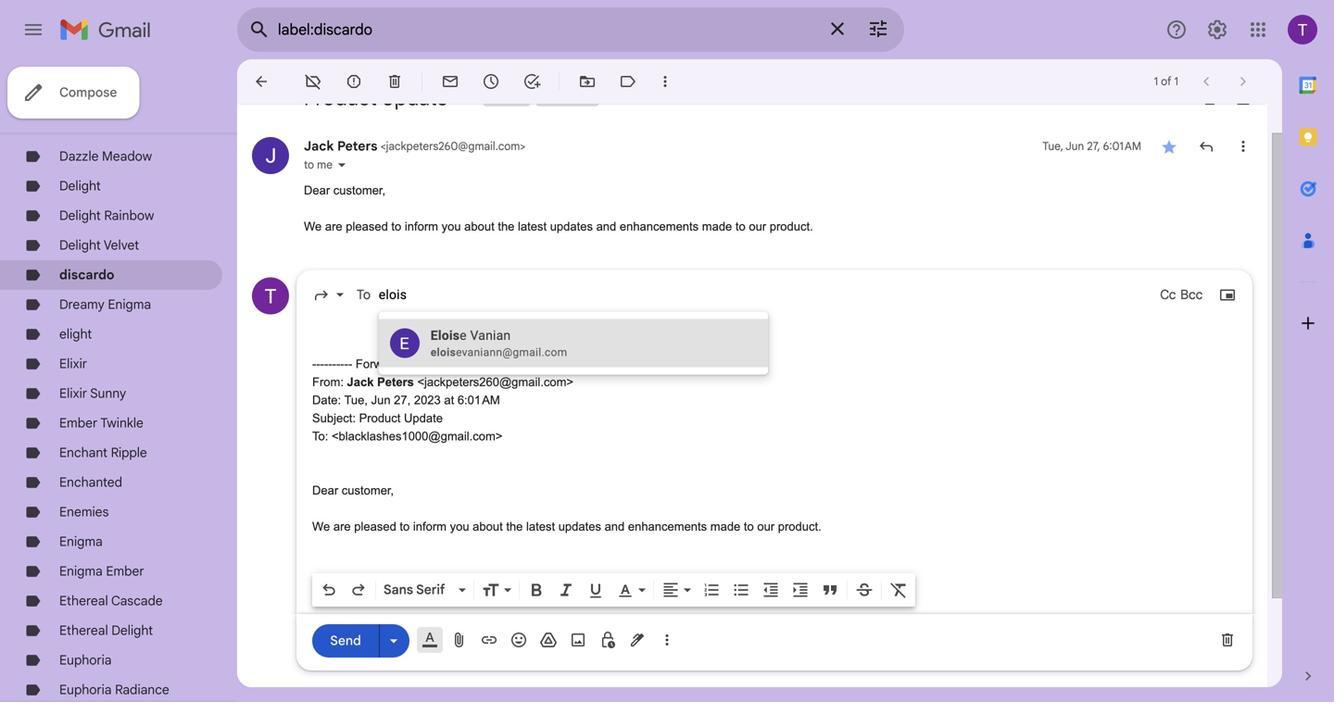 Task type: vqa. For each thing, say whether or not it's contained in the screenshot.
"Bcc"
yes



Task type: describe. For each thing, give the bounding box(es) containing it.
0 vertical spatial enigma
[[108, 297, 151, 313]]

cc
[[1160, 287, 1176, 303]]

insert emoji ‪(⌘⇧2)‬ image
[[510, 631, 528, 650]]

delight rainbow link
[[59, 208, 154, 224]]

dazzle meadow
[[59, 148, 152, 164]]

dazzle
[[59, 148, 99, 164]]

0 vertical spatial enhancements
[[620, 220, 699, 234]]

vanian
[[470, 328, 511, 343]]

delight for delight rainbow
[[59, 208, 101, 224]]

to link
[[357, 287, 371, 303]]

support image
[[1166, 19, 1188, 41]]

6:01 am inside cell
[[1103, 139, 1142, 153]]

delight link
[[59, 178, 101, 194]]

redo ‪(⌘y)‬ image
[[349, 581, 368, 600]]

pleased inside message body text box
[[354, 520, 396, 534]]

ethereal cascade link
[[59, 593, 163, 609]]

underline ‪(⌘u)‬ image
[[587, 582, 605, 600]]

enigma ember link
[[59, 563, 144, 580]]

me
[[317, 158, 333, 172]]

ethereal delight link
[[59, 623, 153, 639]]

elight
[[59, 326, 92, 342]]

evaniann@gmail.com
[[456, 346, 568, 359]]

dreamy
[[59, 297, 105, 313]]

one
[[368, 592, 388, 606]]

at
[[444, 393, 454, 407]]

we are pleased to inform you about the latest updates and enhancements made to our product. inside message body text box
[[312, 520, 822, 534]]

0 vertical spatial the
[[498, 220, 515, 234]]

sunny
[[90, 386, 126, 402]]

insert signature image
[[628, 631, 647, 650]]

enchant
[[59, 445, 107, 461]]

more options image
[[662, 631, 673, 650]]

send button
[[312, 624, 379, 658]]

sans serif
[[384, 582, 445, 598]]

navigation containing compose
[[0, 59, 237, 702]]

elight link
[[59, 326, 92, 342]]

2023
[[414, 393, 441, 407]]

cascade
[[111, 593, 163, 609]]

bold ‪(⌘b)‬ image
[[527, 581, 546, 600]]

product inside ---------- forwarded message --------- from: jack peters <jackpeters260@gmail.com> date: tue, jun 27, 2023 at 6:01 am subject: product update to:  <blacklashes1000@gmail.com>
[[359, 411, 401, 425]]

euphoria radiance link
[[59, 682, 169, 698]]

settings image
[[1207, 19, 1229, 41]]

0 vertical spatial peters
[[337, 138, 378, 154]]

enigma link
[[59, 534, 103, 550]]

jun inside cell
[[1066, 139, 1084, 153]]

tue, inside ---------- forwarded message --------- from: jack peters <jackpeters260@gmail.com> date: tue, jun 27, 2023 at 6:01 am subject: product update to:  <blacklashes1000@gmail.com>
[[344, 393, 368, 407]]

inbox
[[487, 91, 515, 105]]

delight for delight 'link'
[[59, 178, 101, 194]]

0 vertical spatial ember
[[59, 415, 98, 431]]

the inside message body text box
[[506, 520, 523, 534]]

discardo for discardo link
[[59, 267, 114, 283]]

clear search image
[[819, 10, 856, 47]]

show details image
[[336, 159, 347, 171]]

date:
[[312, 393, 341, 407]]

0 vertical spatial update
[[381, 85, 448, 111]]

jackpeters260@gmail.com
[[386, 139, 520, 153]]

attach files image
[[450, 631, 469, 650]]

2 1 from the left
[[1175, 75, 1179, 88]]

our inside message body text box
[[757, 520, 775, 534]]

subject:
[[312, 411, 356, 425]]

latest inside message body text box
[[526, 520, 555, 534]]

discardo link
[[59, 267, 114, 283]]

you inside message body text box
[[450, 520, 469, 534]]

0 vertical spatial we
[[304, 220, 322, 234]]

compose button
[[7, 67, 139, 119]]

0 vertical spatial latest
[[518, 220, 547, 234]]

0 vertical spatial and
[[596, 220, 616, 234]]

more send options image
[[385, 632, 403, 650]]

delete image
[[386, 72, 404, 91]]

delight for delight velvet
[[59, 237, 101, 253]]

elixir link
[[59, 356, 87, 372]]

italic ‪(⌘i)‬ image
[[557, 581, 575, 600]]

enemies link
[[59, 504, 109, 520]]

1 of 1
[[1154, 75, 1179, 88]]

enigma for enigma ember
[[59, 563, 103, 580]]

elixir for elixir sunny
[[59, 386, 87, 402]]

euphoria link
[[59, 652, 112, 669]]

message
[[417, 357, 466, 371]]

ripple
[[111, 445, 147, 461]]

toggle confidential mode image
[[599, 631, 617, 650]]

euphoria for euphoria link
[[59, 652, 112, 669]]

insert photo image
[[569, 631, 588, 650]]

jack peters cell
[[304, 138, 526, 154]]

tue, jun 27, 6:01 am
[[1043, 139, 1142, 153]]

elixir sunny
[[59, 386, 126, 402]]

labels image
[[619, 72, 638, 91]]

ember twinkle link
[[59, 415, 144, 431]]

0 vertical spatial product.
[[770, 220, 813, 234]]

to:
[[312, 430, 328, 443]]

dear customer, inside message body text box
[[312, 484, 397, 498]]

6:01 am inside ---------- forwarded message --------- from: jack peters <jackpeters260@gmail.com> date: tue, jun 27, 2023 at 6:01 am subject: product update to:  <blacklashes1000@gmail.com>
[[458, 393, 500, 407]]

euphoria for euphoria radiance
[[59, 682, 112, 698]]

0 vertical spatial updates
[[550, 220, 593, 234]]

delight velvet link
[[59, 237, 139, 253]]

sans
[[384, 582, 413, 598]]

0 vertical spatial product
[[304, 85, 377, 111]]

compose
[[59, 84, 117, 101]]

ethereal delight
[[59, 623, 153, 639]]

remove label "discardo" image
[[304, 72, 322, 91]]

report spam image
[[345, 72, 363, 91]]

1 vertical spatial and
[[605, 520, 625, 534]]

tyler.
[[312, 592, 341, 606]]

add to tasks image
[[523, 72, 541, 91]]

the
[[344, 592, 365, 606]]

ethereal cascade
[[59, 593, 163, 609]]

elixir sunny link
[[59, 386, 126, 402]]

of
[[1161, 75, 1172, 88]]

dreamy enigma
[[59, 297, 151, 313]]

list box containing elois
[[379, 319, 768, 367]]

enemies
[[59, 504, 109, 520]]

-- tyler. the one and only.
[[312, 574, 440, 606]]

serif
[[416, 582, 445, 598]]

27, inside ---------- forwarded message --------- from: jack peters <jackpeters260@gmail.com> date: tue, jun 27, 2023 at 6:01 am subject: product update to:  <blacklashes1000@gmail.com>
[[394, 393, 411, 407]]

dear inside message body text box
[[312, 484, 338, 498]]



Task type: locate. For each thing, give the bounding box(es) containing it.
1 vertical spatial inform
[[413, 520, 447, 534]]

tue, inside cell
[[1043, 139, 1064, 153]]

1 vertical spatial product
[[359, 411, 401, 425]]

inform inside message body text box
[[413, 520, 447, 534]]

1 vertical spatial jack
[[347, 375, 374, 389]]

we
[[304, 220, 322, 234], [312, 520, 330, 534]]

insert files using drive image
[[539, 631, 558, 650]]

more image
[[656, 72, 675, 91]]

mark as unread image
[[441, 72, 460, 91]]

1 vertical spatial product.
[[778, 520, 822, 534]]

dance
[[59, 119, 97, 135]]

type of response image
[[312, 286, 331, 304]]

0 horizontal spatial 6:01 am
[[458, 393, 500, 407]]

discardo inside button
[[540, 91, 584, 105]]

elixir down elixir link
[[59, 386, 87, 402]]

<jackpeters260@gmail.com>
[[417, 375, 574, 389]]

jack peters < jackpeters260@gmail.com >
[[304, 138, 526, 154]]

1 vertical spatial dear customer,
[[312, 484, 397, 498]]

discardo
[[540, 91, 584, 105], [59, 267, 114, 283]]

1 vertical spatial jun
[[371, 393, 391, 407]]

to
[[357, 287, 371, 303]]

to me
[[304, 158, 333, 172]]

undo ‪(⌘z)‬ image
[[320, 581, 338, 600]]

we inside message body text box
[[312, 520, 330, 534]]

update inside ---------- forwarded message --------- from: jack peters <jackpeters260@gmail.com> date: tue, jun 27, 2023 at 6:01 am subject: product update to:  <blacklashes1000@gmail.com>
[[404, 411, 443, 425]]

1 right of on the right
[[1175, 75, 1179, 88]]

1 1 from the left
[[1154, 75, 1158, 88]]

delight down dazzle
[[59, 178, 101, 194]]

---------- forwarded message --------- from: jack peters <jackpeters260@gmail.com> date: tue, jun 27, 2023 at 6:01 am subject: product update to:  <blacklashes1000@gmail.com>
[[312, 357, 574, 443]]

inform up the serif
[[413, 520, 447, 534]]

2 ethereal from the top
[[59, 623, 108, 639]]

customer,
[[333, 183, 386, 197], [342, 484, 394, 498]]

0 horizontal spatial jun
[[371, 393, 391, 407]]

0 vertical spatial dear customer,
[[304, 183, 389, 197]]

0 vertical spatial inform
[[405, 220, 438, 234]]

1 vertical spatial latest
[[526, 520, 555, 534]]

dear down to me
[[304, 183, 330, 197]]

we are pleased to inform you about the latest updates and enhancements made to our product.
[[304, 220, 813, 234], [312, 520, 822, 534]]

to
[[304, 158, 314, 172], [391, 220, 402, 234], [736, 220, 746, 234], [400, 520, 410, 534], [744, 520, 754, 534]]

Message Body text field
[[312, 319, 1237, 608]]

1 vertical spatial are
[[333, 520, 351, 534]]

velvet
[[104, 237, 139, 253]]

>
[[520, 139, 526, 153]]

discardo down move to image
[[540, 91, 584, 105]]

numbered list ‪(⌘⇧7)‬ image
[[702, 581, 721, 600]]

1 horizontal spatial 6:01 am
[[1103, 139, 1142, 153]]

customer, down show details image at the top
[[333, 183, 386, 197]]

2 vertical spatial and
[[392, 592, 412, 606]]

1 vertical spatial peters
[[377, 375, 414, 389]]

enigma ember
[[59, 563, 144, 580]]

1 horizontal spatial jun
[[1066, 139, 1084, 153]]

about inside message body text box
[[473, 520, 503, 534]]

dazzle meadow link
[[59, 148, 152, 164]]

ethereal for ethereal cascade
[[59, 593, 108, 609]]

rainbow
[[104, 208, 154, 224]]

peters up show details image at the top
[[337, 138, 378, 154]]

product up the <blacklashes1000@gmail.com>
[[359, 411, 401, 425]]

bulleted list ‪(⌘⇧8)‬ image
[[732, 581, 751, 600]]

1 vertical spatial we are pleased to inform you about the latest updates and enhancements made to our product.
[[312, 520, 822, 534]]

cc bcc
[[1160, 287, 1203, 303]]

elois
[[431, 346, 456, 359]]

enhancements inside message body text box
[[628, 520, 707, 534]]

discardo for the discardo button
[[540, 91, 584, 105]]

formatting options toolbar
[[312, 574, 916, 607]]

tue,
[[1043, 139, 1064, 153], [344, 393, 368, 407]]

euphoria down euphoria link
[[59, 682, 112, 698]]

0 vertical spatial made
[[702, 220, 732, 234]]

update down 2023
[[404, 411, 443, 425]]

1 vertical spatial 27,
[[394, 393, 411, 407]]

0 vertical spatial dear
[[304, 183, 330, 197]]

enigma right the dreamy
[[108, 297, 151, 313]]

1 vertical spatial 6:01 am
[[458, 393, 500, 407]]

inform
[[405, 220, 438, 234], [413, 520, 447, 534]]

0 horizontal spatial discardo
[[59, 267, 114, 283]]

discardo up the dreamy
[[59, 267, 114, 283]]

made inside message body text box
[[711, 520, 741, 534]]

0 vertical spatial jack
[[304, 138, 334, 154]]

navigation
[[0, 59, 237, 702]]

radiance
[[115, 682, 169, 698]]

main menu image
[[22, 19, 44, 41]]

latest up bold ‪(⌘b)‬ image
[[526, 520, 555, 534]]

0 vertical spatial about
[[464, 220, 495, 234]]

the
[[498, 220, 515, 234], [506, 520, 523, 534]]

0 vertical spatial pleased
[[346, 220, 388, 234]]

1 vertical spatial made
[[711, 520, 741, 534]]

move to image
[[578, 72, 597, 91]]

ember up the cascade
[[106, 563, 144, 580]]

search mail image
[[243, 13, 276, 46]]

jack up to me
[[304, 138, 334, 154]]

1 elixir from the top
[[59, 356, 87, 372]]

bcc
[[1181, 287, 1203, 303]]

1 vertical spatial update
[[404, 411, 443, 425]]

0 vertical spatial euphoria
[[59, 652, 112, 669]]

elois
[[431, 328, 460, 343]]

ethereal down enigma ember
[[59, 593, 108, 609]]

0 vertical spatial our
[[749, 220, 767, 234]]

0 vertical spatial elixir
[[59, 356, 87, 372]]

customer, down the <blacklashes1000@gmail.com>
[[342, 484, 394, 498]]

jack down forwarded
[[347, 375, 374, 389]]

delight up discardo link
[[59, 237, 101, 253]]

bcc link
[[1181, 284, 1203, 306]]

27,
[[1087, 139, 1100, 153], [394, 393, 411, 407]]

1 vertical spatial ember
[[106, 563, 144, 580]]

jun inside ---------- forwarded message --------- from: jack peters <jackpeters260@gmail.com> date: tue, jun 27, 2023 at 6:01 am subject: product update to:  <blacklashes1000@gmail.com>
[[371, 393, 391, 407]]

inform down jack peters < jackpeters260@gmail.com >
[[405, 220, 438, 234]]

delight rainbow
[[59, 208, 154, 224]]

product left delete image
[[304, 85, 377, 111]]

6:01 am
[[1103, 139, 1142, 153], [458, 393, 500, 407]]

we up undo ‪(⌘z)‬ icon
[[312, 520, 330, 534]]

delight velvet
[[59, 237, 139, 253]]

0 vertical spatial ethereal
[[59, 593, 108, 609]]

1 horizontal spatial ember
[[106, 563, 144, 580]]

0 vertical spatial 27,
[[1087, 139, 1100, 153]]

peters down forwarded
[[377, 375, 414, 389]]

snooze image
[[482, 72, 500, 91]]

1 horizontal spatial 27,
[[1087, 139, 1100, 153]]

ember twinkle
[[59, 415, 144, 431]]

are up undo ‪(⌘z)‬ icon
[[333, 520, 351, 534]]

ember up enchant
[[59, 415, 98, 431]]

tab list
[[1283, 59, 1334, 636]]

0 vertical spatial customer,
[[333, 183, 386, 197]]

ethereal up euphoria link
[[59, 623, 108, 639]]

forwarded
[[356, 357, 413, 371]]

0 horizontal spatial jack
[[304, 138, 334, 154]]

are down show details image at the top
[[325, 220, 343, 234]]

0 vertical spatial jun
[[1066, 139, 1084, 153]]

inbox button
[[483, 90, 517, 107]]

1 vertical spatial enhancements
[[628, 520, 707, 534]]

from:
[[312, 375, 344, 389]]

1 horizontal spatial discardo
[[540, 91, 584, 105]]

1 vertical spatial elixir
[[59, 386, 87, 402]]

only.
[[415, 592, 440, 606]]

blue-star checkbox
[[1160, 137, 1179, 156]]

enigma for the enigma link
[[59, 534, 103, 550]]

0 vertical spatial we are pleased to inform you about the latest updates and enhancements made to our product.
[[304, 220, 813, 234]]

jack
[[304, 138, 334, 154], [347, 375, 374, 389]]

e
[[460, 328, 467, 343]]

peters
[[337, 138, 378, 154], [377, 375, 414, 389]]

1 vertical spatial we
[[312, 520, 330, 534]]

1 vertical spatial enigma
[[59, 534, 103, 550]]

dear customer,
[[304, 183, 389, 197], [312, 484, 397, 498]]

pleased up -- tyler. the one and only.
[[354, 520, 396, 534]]

about
[[464, 220, 495, 234], [473, 520, 503, 534]]

discardo button
[[536, 90, 585, 107]]

dear customer, down the to: on the bottom left
[[312, 484, 397, 498]]

ethereal for ethereal delight
[[59, 623, 108, 639]]

1 ethereal from the top
[[59, 593, 108, 609]]

0 horizontal spatial 1
[[1154, 75, 1158, 88]]

update up jack peters < jackpeters260@gmail.com >
[[381, 85, 448, 111]]

1 vertical spatial ethereal
[[59, 623, 108, 639]]

jack inside ---------- forwarded message --------- from: jack peters <jackpeters260@gmail.com> date: tue, jun 27, 2023 at 6:01 am subject: product update to:  <blacklashes1000@gmail.com>
[[347, 375, 374, 389]]

enigma down "enemies" link
[[59, 534, 103, 550]]

product.
[[770, 220, 813, 234], [778, 520, 822, 534]]

enchanted
[[59, 474, 122, 491]]

meadow
[[102, 148, 152, 164]]

enchant ripple link
[[59, 445, 147, 461]]

2 elixir from the top
[[59, 386, 87, 402]]

tue, jun 27, 6:01 am cell
[[1043, 137, 1142, 156]]

1 vertical spatial our
[[757, 520, 775, 534]]

0 horizontal spatial 27,
[[394, 393, 411, 407]]

pleased down show details image at the top
[[346, 220, 388, 234]]

0 vertical spatial are
[[325, 220, 343, 234]]

product. inside message body text box
[[778, 520, 822, 534]]

we are pleased to inform you about the latest updates and enhancements made to our product. down > on the top of the page
[[304, 220, 813, 234]]

2 euphoria from the top
[[59, 682, 112, 698]]

1 left of on the right
[[1154, 75, 1158, 88]]

advanced search options image
[[860, 10, 897, 47]]

6:01 am left the blue-star option
[[1103, 139, 1142, 153]]

you up sans serif option at the left bottom
[[450, 520, 469, 534]]

0 vertical spatial you
[[442, 220, 461, 234]]

1 vertical spatial customer,
[[342, 484, 394, 498]]

1 vertical spatial updates
[[559, 520, 601, 534]]

<
[[380, 139, 386, 153]]

1 euphoria from the top
[[59, 652, 112, 669]]

sans serif option
[[380, 581, 455, 600]]

None text field
[[379, 278, 1160, 312]]

0 horizontal spatial ember
[[59, 415, 98, 431]]

we are pleased to inform you about the latest updates and enhancements made to our product. up italic ‪(⌘i)‬ image
[[312, 520, 822, 534]]

product update
[[304, 85, 448, 111]]

0 vertical spatial tue,
[[1043, 139, 1064, 153]]

elois e vanian elois evaniann@gmail.com
[[431, 328, 568, 359]]

and
[[596, 220, 616, 234], [605, 520, 625, 534], [392, 592, 412, 606]]

1 vertical spatial pleased
[[354, 520, 396, 534]]

27, left the blue-star option
[[1087, 139, 1100, 153]]

delight down the cascade
[[111, 623, 153, 639]]

27, left 2023
[[394, 393, 411, 407]]

list box
[[379, 319, 768, 367]]

euphoria down ethereal delight on the bottom
[[59, 652, 112, 669]]

1 vertical spatial you
[[450, 520, 469, 534]]

you
[[442, 220, 461, 234], [450, 520, 469, 534]]

pleased
[[346, 220, 388, 234], [354, 520, 396, 534]]

updates inside message body text box
[[559, 520, 601, 534]]

dear down the to: on the bottom left
[[312, 484, 338, 498]]

1 vertical spatial euphoria
[[59, 682, 112, 698]]

enigma down the enigma link
[[59, 563, 103, 580]]

enchanted link
[[59, 474, 122, 491]]

we down to me
[[304, 220, 322, 234]]

dance link
[[59, 119, 97, 135]]

2 vertical spatial enigma
[[59, 563, 103, 580]]

insert link ‪(⌘k)‬ image
[[480, 631, 499, 650]]

1 horizontal spatial jack
[[347, 375, 374, 389]]

elixir down elight link
[[59, 356, 87, 372]]

latest down > on the top of the page
[[518, 220, 547, 234]]

0 vertical spatial 6:01 am
[[1103, 139, 1142, 153]]

dreamy enigma link
[[59, 297, 151, 313]]

are inside message body text box
[[333, 520, 351, 534]]

update
[[381, 85, 448, 111], [404, 411, 443, 425]]

delight
[[59, 178, 101, 194], [59, 208, 101, 224], [59, 237, 101, 253], [111, 623, 153, 639]]

0 horizontal spatial tue,
[[344, 393, 368, 407]]

and inside -- tyler. the one and only.
[[392, 592, 412, 606]]

cc link
[[1160, 284, 1176, 306]]

dear
[[304, 183, 330, 197], [312, 484, 338, 498]]

are
[[325, 220, 343, 234], [333, 520, 351, 534]]

enigma
[[108, 297, 151, 313], [59, 534, 103, 550], [59, 563, 103, 580]]

you down the jackpeters260@gmail.com
[[442, 220, 461, 234]]

delight down delight 'link'
[[59, 208, 101, 224]]

elixir for elixir link
[[59, 356, 87, 372]]

enchant ripple
[[59, 445, 147, 461]]

1 vertical spatial dear
[[312, 484, 338, 498]]

twinkle
[[100, 415, 144, 431]]

1 horizontal spatial 1
[[1175, 75, 1179, 88]]

back to "discardo" image
[[252, 72, 271, 91]]

1 vertical spatial discardo
[[59, 267, 114, 283]]

customer, inside message body text box
[[342, 484, 394, 498]]

euphoria radiance
[[59, 682, 169, 698]]

<blacklashes1000@gmail.com>
[[332, 430, 503, 443]]

1 horizontal spatial tue,
[[1043, 139, 1064, 153]]

euphoria
[[59, 652, 112, 669], [59, 682, 112, 698]]

1
[[1154, 75, 1158, 88], [1175, 75, 1179, 88]]

send
[[330, 633, 361, 649]]

gmail image
[[59, 11, 160, 48]]

None search field
[[237, 7, 904, 52]]

1 vertical spatial the
[[506, 520, 523, 534]]

27, inside cell
[[1087, 139, 1100, 153]]

updates
[[550, 220, 593, 234], [559, 520, 601, 534]]

0 vertical spatial discardo
[[540, 91, 584, 105]]

peters inside ---------- forwarded message --------- from: jack peters <jackpeters260@gmail.com> date: tue, jun 27, 2023 at 6:01 am subject: product update to:  <blacklashes1000@gmail.com>
[[377, 375, 414, 389]]

latest
[[518, 220, 547, 234], [526, 520, 555, 534]]

1 vertical spatial tue,
[[344, 393, 368, 407]]

dear customer, down show details image at the top
[[304, 183, 389, 197]]

enhancements
[[620, 220, 699, 234], [628, 520, 707, 534]]

6:01 am down "<jackpeters260@gmail.com>"
[[458, 393, 500, 407]]

1 vertical spatial about
[[473, 520, 503, 534]]

Search mail text field
[[278, 20, 815, 39]]



